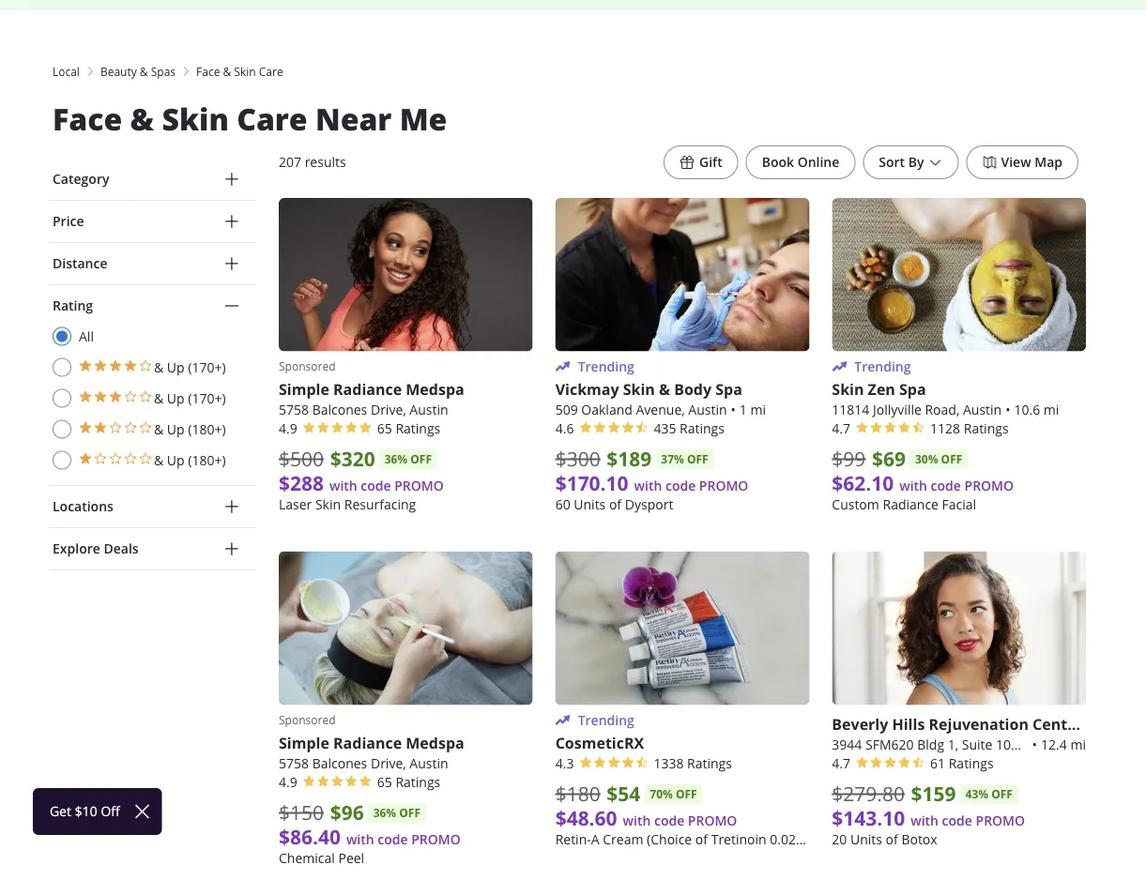 Task type: describe. For each thing, give the bounding box(es) containing it.
promo for $54
[[688, 812, 738, 829]]

$150 $96 36% off $86.40 with code promo chemical peel
[[279, 799, 461, 867]]

435
[[654, 420, 677, 437]]

simple for $320
[[279, 379, 329, 400]]

1 star & up element
[[53, 451, 226, 470]]

view map
[[1002, 154, 1063, 171]]

1
[[740, 401, 747, 418]]

ratings down suite
[[949, 755, 994, 772]]

austin inside 'vickmay skin & body spa 509 oakland avenue, austin • 1 mi'
[[689, 401, 727, 418]]

online
[[798, 154, 840, 171]]

& up (180+) for 2 stars & up element
[[154, 421, 226, 438]]

& left spas
[[140, 64, 148, 79]]

1 vertical spatial cave
[[1052, 736, 1082, 753]]

$99
[[832, 446, 866, 472]]

$86.40
[[279, 823, 341, 851]]

sponsored for $96
[[279, 713, 336, 728]]

promo for $96
[[412, 831, 461, 848]]

me
[[400, 99, 447, 139]]

sponsored simple radiance medspa 5758 balcones drive, austin for $320
[[279, 359, 465, 418]]

hills
[[893, 714, 925, 735]]

breadcrumbs element
[[49, 63, 1098, 80]]

vickmay
[[556, 379, 619, 400]]

book online button
[[746, 146, 856, 179]]

mi inside skin zen spa 11814 jollyville road, austin • 10.6 mi
[[1044, 401, 1060, 418]]

peel
[[339, 850, 365, 867]]

locations button
[[49, 486, 256, 528]]

radiance for $320
[[333, 379, 402, 400]]

4.3
[[556, 755, 574, 772]]

& up 3 stars & up element
[[154, 359, 164, 376]]

road,
[[925, 401, 960, 418]]

ratings for $320
[[396, 420, 441, 437]]

$54
[[607, 781, 641, 808]]

37%
[[661, 452, 684, 468]]

beauty
[[100, 64, 137, 79]]

category button
[[49, 159, 256, 200]]

up for 1 star & up element
[[167, 452, 185, 469]]

skin inside breadcrumbs element
[[234, 64, 256, 79]]

off for $320
[[411, 452, 432, 468]]

face for face & skin care
[[196, 64, 220, 79]]

up for 3 stars & up element
[[167, 390, 185, 407]]

$69
[[872, 446, 906, 473]]

care for face & skin care near me
[[237, 99, 308, 139]]

4.7 for 1128 ratings
[[832, 420, 851, 437]]

& up face & skin care near me
[[223, 64, 231, 79]]

1338 ratings
[[654, 755, 732, 772]]

botox
[[902, 831, 938, 848]]

explore
[[53, 540, 100, 558]]

beverly hills rejuvenation center bee cave
[[832, 714, 1147, 735]]

dysport
[[625, 496, 674, 513]]

2 horizontal spatial •
[[1033, 736, 1038, 753]]

1338
[[654, 755, 684, 772]]

view
[[1002, 154, 1032, 171]]

1,
[[948, 736, 959, 753]]

skin zen spa 11814 jollyville road, austin • 10.6 mi
[[832, 379, 1060, 418]]

60
[[556, 496, 571, 513]]

custom
[[832, 496, 880, 513]]

with for $54
[[623, 812, 651, 829]]

& inside 'vickmay skin & body spa 509 oakland avenue, austin • 1 mi'
[[659, 379, 671, 400]]

off for $96
[[399, 806, 421, 821]]

$279.80 $159 43% off $143.10 with code promo 20 units of botox
[[832, 781, 1026, 848]]

code for $69
[[931, 477, 962, 495]]

1128 ratings
[[931, 420, 1009, 437]]

65 for $320
[[377, 420, 392, 437]]

rating
[[53, 297, 93, 315]]

$62.10
[[832, 470, 894, 497]]

509
[[556, 401, 578, 418]]

1 horizontal spatial bee
[[1087, 714, 1115, 735]]

off for $159
[[992, 787, 1013, 803]]

off for $54
[[676, 787, 697, 803]]

$96
[[330, 799, 364, 827]]

category
[[53, 170, 109, 188]]

by
[[909, 154, 925, 171]]

(180+) for 2 stars & up element
[[188, 421, 226, 438]]

distance button
[[49, 243, 256, 285]]

promo for $320
[[395, 477, 444, 495]]

2 stars & up element
[[53, 420, 226, 439]]

vickmay skin & body spa 509 oakland avenue, austin • 1 mi
[[556, 379, 766, 418]]

$300 $189 37% off $170.10 with code promo 60 units of dysport
[[556, 446, 749, 513]]

• inside skin zen spa 11814 jollyville road, austin • 10.6 mi
[[1006, 401, 1011, 418]]

of for $170.10
[[609, 496, 622, 513]]

sort by button
[[863, 146, 959, 179]]

sort
[[879, 154, 905, 171]]

spa inside 'vickmay skin & body spa 509 oakland avenue, austin • 1 mi'
[[716, 379, 743, 400]]

11814
[[832, 401, 870, 418]]

cosmeticrx
[[556, 733, 644, 753]]

suite
[[962, 736, 993, 753]]

$288
[[279, 470, 324, 497]]

70%
[[650, 787, 673, 803]]

$99 $69 30% off $62.10 with code promo custom radiance facial
[[832, 446, 1014, 513]]

12.4
[[1041, 736, 1068, 753]]

(180+) for 1 star & up element
[[188, 452, 226, 469]]

0 vertical spatial cave
[[1119, 714, 1147, 735]]

$170.10
[[556, 470, 629, 497]]

price button
[[49, 201, 256, 242]]

36% for $320
[[385, 452, 408, 468]]

& down beauty & spas
[[130, 99, 154, 139]]

& up (180+) for 1 star & up element
[[154, 452, 226, 469]]

43%
[[966, 787, 989, 803]]

units for $143.10
[[851, 831, 883, 848]]

explore deals
[[53, 540, 139, 558]]

austin inside skin zen spa 11814 jollyville road, austin • 10.6 mi
[[963, 401, 1002, 418]]

$180
[[556, 781, 601, 807]]

(170+) for 3 stars & up element
[[188, 390, 226, 407]]

$150
[[279, 800, 324, 826]]

• 12.4 mi
[[1033, 736, 1087, 753]]

map
[[1035, 154, 1063, 171]]

gift
[[700, 154, 723, 171]]

zen
[[868, 379, 896, 400]]

36% for $96
[[373, 806, 396, 821]]

sfm620
[[866, 736, 914, 753]]

all element
[[53, 327, 94, 347]]

local link
[[53, 63, 80, 80]]

20
[[832, 831, 847, 848]]

10.6
[[1015, 401, 1041, 418]]

face & skin care
[[196, 64, 283, 79]]

$159
[[911, 781, 957, 808]]

all
[[79, 328, 94, 345]]

gift button
[[664, 146, 739, 179]]

locations
[[53, 498, 113, 516]]

435 ratings
[[654, 420, 725, 437]]



Task type: vqa. For each thing, say whether or not it's contained in the screenshot.
the Regal for Regal
no



Task type: locate. For each thing, give the bounding box(es) containing it.
0 vertical spatial 4.9
[[279, 420, 297, 437]]

skin inside 'vickmay skin & body spa 509 oakland avenue, austin • 1 mi'
[[623, 379, 655, 400]]

1 vertical spatial units
[[851, 831, 883, 848]]

code for $159
[[942, 812, 973, 829]]

code inside $300 $189 37% off $170.10 with code promo 60 units of dysport
[[666, 477, 696, 495]]

1 vertical spatial 4.7
[[832, 755, 851, 772]]

1 vertical spatial 4.9
[[279, 774, 297, 791]]

0 horizontal spatial cave
[[1052, 736, 1082, 753]]

off for $189
[[687, 452, 709, 468]]

0 vertical spatial (180+)
[[188, 421, 226, 438]]

0 horizontal spatial of
[[609, 496, 622, 513]]

(170+) down the 4 stars & up element
[[188, 390, 226, 407]]

oakland
[[582, 401, 633, 418]]

1 vertical spatial 65 ratings
[[377, 774, 441, 791]]

face inside breadcrumbs element
[[196, 64, 220, 79]]

radiance down 30%
[[883, 496, 939, 513]]

beauty & spas link
[[100, 63, 176, 80]]

bee
[[1087, 714, 1115, 735], [1026, 736, 1049, 753]]

$279.80
[[832, 781, 905, 807]]

65 up the $150 $96 36% off $86.40 with code promo chemical peel
[[377, 774, 392, 791]]

1 vertical spatial & up (180+)
[[154, 452, 226, 469]]

0 horizontal spatial bee
[[1026, 736, 1049, 753]]

of inside $300 $189 37% off $170.10 with code promo 60 units of dysport
[[609, 496, 622, 513]]

4 up from the top
[[167, 452, 185, 469]]

36% right $96
[[373, 806, 396, 821]]

with down 30%
[[900, 477, 928, 495]]

code for $54
[[654, 812, 685, 829]]

1 vertical spatial drive,
[[371, 755, 406, 772]]

code down 43%
[[942, 812, 973, 829]]

2 drive, from the top
[[371, 755, 406, 772]]

1 horizontal spatial of
[[886, 831, 898, 848]]

medspa for $320
[[406, 379, 465, 400]]

1 vertical spatial care
[[237, 99, 308, 139]]

resurfacing
[[344, 496, 416, 513]]

bee right 100,
[[1026, 736, 1049, 753]]

code for $320
[[361, 477, 391, 495]]

of left botox
[[886, 831, 898, 848]]

& up (170+) down the 4 stars & up element
[[154, 390, 226, 407]]

sponsored simple radiance medspa 5758 balcones drive, austin
[[279, 359, 465, 418], [279, 713, 465, 772]]

trending for $189
[[578, 358, 635, 375]]

with up dysport in the right bottom of the page
[[634, 477, 662, 495]]

5758 for $96
[[279, 755, 309, 772]]

trending up the zen
[[855, 358, 911, 375]]

spas
[[151, 64, 176, 79]]

ratings
[[396, 420, 441, 437], [680, 420, 725, 437], [964, 420, 1009, 437], [687, 755, 732, 772], [949, 755, 994, 772], [396, 774, 441, 791]]

beauty & spas
[[100, 64, 176, 79]]

promo inside $99 $69 30% off $62.10 with code promo custom radiance facial
[[965, 477, 1014, 495]]

off right 43%
[[992, 787, 1013, 803]]

up for the 4 stars & up element
[[167, 359, 185, 376]]

with down $54
[[623, 812, 651, 829]]

$143.10
[[832, 805, 905, 832]]

& up (180+) inside 1 star & up element
[[154, 452, 226, 469]]

1 & up (170+) from the top
[[154, 359, 226, 376]]

1 vertical spatial (180+)
[[188, 452, 226, 469]]

0 vertical spatial radiance
[[333, 379, 402, 400]]

up
[[167, 359, 185, 376], [167, 390, 185, 407], [167, 421, 185, 438], [167, 452, 185, 469]]

$500 $320 36% off $288 with code promo laser skin resurfacing
[[279, 446, 444, 513]]

off right 30%
[[941, 452, 963, 468]]

code
[[361, 477, 391, 495], [666, 477, 696, 495], [931, 477, 962, 495], [654, 812, 685, 829], [942, 812, 973, 829], [378, 831, 408, 848]]

& up (170+) up 3 stars & up element
[[154, 359, 226, 376]]

code inside $500 $320 36% off $288 with code promo laser skin resurfacing
[[361, 477, 391, 495]]

ratings for $96
[[396, 774, 441, 791]]

promo inside $180 $54 70% off $48.60 with code promo
[[688, 812, 738, 829]]

0 vertical spatial sponsored
[[279, 359, 336, 374]]

face
[[196, 64, 220, 79], [53, 99, 122, 139]]

code for $96
[[378, 831, 408, 848]]

& up (180+) down 2 stars & up element
[[154, 452, 226, 469]]

5758 for $320
[[279, 401, 309, 418]]

(170+) up 3 stars & up element
[[188, 359, 226, 376]]

0 vertical spatial medspa
[[406, 379, 465, 400]]

spa
[[716, 379, 743, 400], [900, 379, 927, 400]]

1 vertical spatial bee
[[1026, 736, 1049, 753]]

radiance inside $99 $69 30% off $62.10 with code promo custom radiance facial
[[883, 496, 939, 513]]

30%
[[916, 452, 939, 468]]

3944 sfm620 bldg 1, suite 100, bee cave
[[832, 736, 1082, 753]]

4.9 up $150
[[279, 774, 297, 791]]

(180+) up locations dropdown button
[[188, 452, 226, 469]]

0 horizontal spatial •
[[731, 401, 736, 418]]

body
[[674, 379, 712, 400]]

0 vertical spatial sponsored simple radiance medspa 5758 balcones drive, austin
[[279, 359, 465, 418]]

4.7 down 3944
[[832, 755, 851, 772]]

jollyville
[[873, 401, 922, 418]]

2 65 ratings from the top
[[377, 774, 441, 791]]

units right 60
[[574, 496, 606, 513]]

radiance up $320 on the bottom of page
[[333, 379, 402, 400]]

(170+) inside 3 stars & up element
[[188, 390, 226, 407]]

4.7 down '11814'
[[832, 420, 851, 437]]

up down 3 stars & up element
[[167, 421, 185, 438]]

radiance up $96
[[333, 733, 402, 753]]

2 & up (180+) from the top
[[154, 452, 226, 469]]

2 spa from the left
[[900, 379, 927, 400]]

sponsored simple radiance medspa 5758 balcones drive, austin up $320 on the bottom of page
[[279, 359, 465, 418]]

care for face & skin care
[[259, 64, 283, 79]]

care up 207
[[237, 99, 308, 139]]

with inside $180 $54 70% off $48.60 with code promo
[[623, 812, 651, 829]]

1 (180+) from the top
[[188, 421, 226, 438]]

cave down center
[[1052, 736, 1082, 753]]

with inside $500 $320 36% off $288 with code promo laser skin resurfacing
[[330, 477, 357, 495]]

with for $159
[[911, 812, 939, 829]]

0 horizontal spatial spa
[[716, 379, 743, 400]]

36% inside the $150 $96 36% off $86.40 with code promo chemical peel
[[373, 806, 396, 821]]

up for 2 stars & up element
[[167, 421, 185, 438]]

balcones up $320 on the bottom of page
[[312, 401, 367, 418]]

face down local link
[[53, 99, 122, 139]]

1 vertical spatial 5758
[[279, 755, 309, 772]]

1 horizontal spatial units
[[851, 831, 883, 848]]

3944
[[832, 736, 862, 753]]

spa inside skin zen spa 11814 jollyville road, austin • 10.6 mi
[[900, 379, 927, 400]]

with
[[330, 477, 357, 495], [634, 477, 662, 495], [900, 477, 928, 495], [623, 812, 651, 829], [911, 812, 939, 829], [346, 831, 374, 848]]

• left 10.6
[[1006, 401, 1011, 418]]

1 vertical spatial of
[[886, 831, 898, 848]]

ratings right 435
[[680, 420, 725, 437]]

off inside the $279.80 $159 43% off $143.10 with code promo 20 units of botox
[[992, 787, 1013, 803]]

1 & up (180+) from the top
[[154, 421, 226, 438]]

$320
[[330, 446, 375, 473]]

drive, up $320 on the bottom of page
[[371, 401, 406, 418]]

& up (180+) down 3 stars & up element
[[154, 421, 226, 438]]

off right $96
[[399, 806, 421, 821]]

rating list
[[53, 327, 256, 470]]

$189
[[607, 446, 652, 473]]

off right 70%
[[676, 787, 697, 803]]

1 vertical spatial sponsored
[[279, 713, 336, 728]]

5758 up $150
[[279, 755, 309, 772]]

$500
[[279, 446, 324, 472]]

off
[[411, 452, 432, 468], [687, 452, 709, 468], [941, 452, 963, 468], [676, 787, 697, 803], [992, 787, 1013, 803], [399, 806, 421, 821]]

1 vertical spatial sponsored simple radiance medspa 5758 balcones drive, austin
[[279, 713, 465, 772]]

0 vertical spatial balcones
[[312, 401, 367, 418]]

$300
[[556, 446, 601, 472]]

face for face & skin care near me
[[53, 99, 122, 139]]

& up (170+)
[[154, 359, 226, 376], [154, 390, 226, 407]]

sponsored
[[279, 359, 336, 374], [279, 713, 336, 728]]

sponsored simple radiance medspa 5758 balcones drive, austin for $96
[[279, 713, 465, 772]]

distance
[[53, 255, 108, 272]]

with for $320
[[330, 477, 357, 495]]

1 65 ratings from the top
[[377, 420, 441, 437]]

promo inside $500 $320 36% off $288 with code promo laser skin resurfacing
[[395, 477, 444, 495]]

rejuvenation
[[929, 714, 1029, 735]]

chemical
[[279, 850, 335, 867]]

1 (170+) from the top
[[188, 359, 226, 376]]

skin up face & skin care near me
[[234, 64, 256, 79]]

1 vertical spatial balcones
[[312, 755, 367, 772]]

1 sponsored from the top
[[279, 359, 336, 374]]

off up resurfacing
[[411, 452, 432, 468]]

laser
[[279, 496, 312, 513]]

& up (170+) inside the 4 stars & up element
[[154, 359, 226, 376]]

trending up cosmeticrx
[[578, 712, 635, 729]]

0 vertical spatial units
[[574, 496, 606, 513]]

1 up from the top
[[167, 359, 185, 376]]

center
[[1033, 714, 1084, 735]]

code inside the $150 $96 36% off $86.40 with code promo chemical peel
[[378, 831, 408, 848]]

of left dysport in the right bottom of the page
[[609, 496, 622, 513]]

65 for $96
[[377, 774, 392, 791]]

units inside $300 $189 37% off $170.10 with code promo 60 units of dysport
[[574, 496, 606, 513]]

off for $69
[[941, 452, 963, 468]]

0 vertical spatial face
[[196, 64, 220, 79]]

skin up the avenue,
[[623, 379, 655, 400]]

code up facial
[[931, 477, 962, 495]]

2 up from the top
[[167, 390, 185, 407]]

1128
[[931, 420, 961, 437]]

1 balcones from the top
[[312, 401, 367, 418]]

1 vertical spatial 36%
[[373, 806, 396, 821]]

code right $86.40
[[378, 831, 408, 848]]

2 simple from the top
[[279, 733, 329, 753]]

up down 2 stars & up element
[[167, 452, 185, 469]]

promo for $159
[[976, 812, 1026, 829]]

0 vertical spatial 65
[[377, 420, 392, 437]]

avenue,
[[636, 401, 685, 418]]

bldg
[[918, 736, 945, 753]]

with inside the $150 $96 36% off $86.40 with code promo chemical peel
[[346, 831, 374, 848]]

view map button
[[967, 146, 1079, 179]]

0 vertical spatial of
[[609, 496, 622, 513]]

promo inside $300 $189 37% off $170.10 with code promo 60 units of dysport
[[699, 477, 749, 495]]

off inside $500 $320 36% off $288 with code promo laser skin resurfacing
[[411, 452, 432, 468]]

simple for $96
[[279, 733, 329, 753]]

5758 up the $500
[[279, 401, 309, 418]]

mi right 10.6
[[1044, 401, 1060, 418]]

of for $143.10
[[886, 831, 898, 848]]

0 vertical spatial care
[[259, 64, 283, 79]]

mi right 1
[[751, 401, 766, 418]]

code inside the $279.80 $159 43% off $143.10 with code promo 20 units of botox
[[942, 812, 973, 829]]

0 vertical spatial drive,
[[371, 401, 406, 418]]

2 4.9 from the top
[[279, 774, 297, 791]]

4.9 up the $500
[[279, 420, 297, 437]]

skin right laser
[[315, 496, 341, 513]]

sponsored for $320
[[279, 359, 336, 374]]

off inside $180 $54 70% off $48.60 with code promo
[[676, 787, 697, 803]]

• left 1
[[731, 401, 736, 418]]

4 stars & up element
[[53, 358, 226, 378]]

face & skin care near me
[[53, 99, 447, 139]]

$48.60
[[556, 805, 618, 832]]

with down $320 on the bottom of page
[[330, 477, 357, 495]]

& down the 4 stars & up element
[[154, 390, 164, 407]]

65 up $500 $320 36% off $288 with code promo laser skin resurfacing
[[377, 420, 392, 437]]

36% right $320 on the bottom of page
[[385, 452, 408, 468]]

sponsored up the $500
[[279, 359, 336, 374]]

explore deals button
[[49, 529, 256, 570]]

0 horizontal spatial units
[[574, 496, 606, 513]]

(180+) down 3 stars & up element
[[188, 421, 226, 438]]

bee right center
[[1087, 714, 1115, 735]]

& down 2 stars & up element
[[154, 452, 164, 469]]

(170+)
[[188, 359, 226, 376], [188, 390, 226, 407]]

0 horizontal spatial face
[[53, 99, 122, 139]]

0 vertical spatial simple
[[279, 379, 329, 400]]

1 medspa from the top
[[406, 379, 465, 400]]

trending
[[578, 358, 635, 375], [855, 358, 911, 375], [578, 712, 635, 729]]

1 65 from the top
[[377, 420, 392, 437]]

mi inside 'vickmay skin & body spa 509 oakland avenue, austin • 1 mi'
[[751, 401, 766, 418]]

2 & up (170+) from the top
[[154, 390, 226, 407]]

medspa for $96
[[406, 733, 465, 753]]

0 vertical spatial (170+)
[[188, 359, 226, 376]]

4.7
[[832, 420, 851, 437], [832, 755, 851, 772]]

1 horizontal spatial face
[[196, 64, 220, 79]]

promo for $189
[[699, 477, 749, 495]]

with inside the $279.80 $159 43% off $143.10 with code promo 20 units of botox
[[911, 812, 939, 829]]

balcones
[[312, 401, 367, 418], [312, 755, 367, 772]]

(180+) inside 1 star & up element
[[188, 452, 226, 469]]

36% inside $500 $320 36% off $288 with code promo laser skin resurfacing
[[385, 452, 408, 468]]

3 stars & up element
[[53, 389, 226, 408]]

off inside the $150 $96 36% off $86.40 with code promo chemical peel
[[399, 806, 421, 821]]

0 vertical spatial 36%
[[385, 452, 408, 468]]

4.7 for 61 ratings
[[832, 755, 851, 772]]

65 ratings for $320
[[377, 420, 441, 437]]

code inside $180 $54 70% off $48.60 with code promo
[[654, 812, 685, 829]]

1 horizontal spatial •
[[1006, 401, 1011, 418]]

0 vertical spatial 65 ratings
[[377, 420, 441, 437]]

simple
[[279, 379, 329, 400], [279, 733, 329, 753]]

skin
[[234, 64, 256, 79], [162, 99, 229, 139], [623, 379, 655, 400], [832, 379, 864, 400], [315, 496, 341, 513]]

2 balcones from the top
[[312, 755, 367, 772]]

drive,
[[371, 401, 406, 418], [371, 755, 406, 772]]

4.9 for $86.40
[[279, 774, 297, 791]]

65 ratings for $96
[[377, 774, 441, 791]]

0 vertical spatial & up (170+)
[[154, 359, 226, 376]]

1 vertical spatial & up (170+)
[[154, 390, 226, 407]]

radiance for $96
[[333, 733, 402, 753]]

with up peel
[[346, 831, 374, 848]]

drive, for $320
[[371, 401, 406, 418]]

sponsored up $150
[[279, 713, 336, 728]]

balcones for $96
[[312, 755, 367, 772]]

trending for $69
[[855, 358, 911, 375]]

2 medspa from the top
[[406, 733, 465, 753]]

1 4.7 from the top
[[832, 420, 851, 437]]

with for $96
[[346, 831, 374, 848]]

code down 70%
[[654, 812, 685, 829]]

2 sponsored from the top
[[279, 713, 336, 728]]

trending up the vickmay
[[578, 358, 635, 375]]

1 spa from the left
[[716, 379, 743, 400]]

face right spas
[[196, 64, 220, 79]]

care inside breadcrumbs element
[[259, 64, 283, 79]]

(170+) for the 4 stars & up element
[[188, 359, 226, 376]]

simple up $150
[[279, 733, 329, 753]]

& up (180+)
[[154, 421, 226, 438], [154, 452, 226, 469]]

ratings up $500 $320 36% off $288 with code promo laser skin resurfacing
[[396, 420, 441, 437]]

0 horizontal spatial mi
[[751, 401, 766, 418]]

1 5758 from the top
[[279, 401, 309, 418]]

2 65 from the top
[[377, 774, 392, 791]]

up down the 4 stars & up element
[[167, 390, 185, 407]]

1 simple from the top
[[279, 379, 329, 400]]

price
[[53, 213, 84, 230]]

65 ratings
[[377, 420, 441, 437], [377, 774, 441, 791]]

with inside $300 $189 37% off $170.10 with code promo 60 units of dysport
[[634, 477, 662, 495]]

61 ratings
[[931, 755, 994, 772]]

65 ratings up the $150 $96 36% off $86.40 with code promo chemical peel
[[377, 774, 441, 791]]

(180+) inside 2 stars & up element
[[188, 421, 226, 438]]

balcones for $320
[[312, 401, 367, 418]]

drive, up the $150 $96 36% off $86.40 with code promo chemical peel
[[371, 755, 406, 772]]

61
[[931, 755, 946, 772]]

207 results
[[279, 154, 346, 171]]

& up (170+) for the 4 stars & up element
[[154, 359, 226, 376]]

2 4.7 from the top
[[832, 755, 851, 772]]

&
[[140, 64, 148, 79], [223, 64, 231, 79], [130, 99, 154, 139], [154, 359, 164, 376], [659, 379, 671, 400], [154, 390, 164, 407], [154, 421, 164, 438], [154, 452, 164, 469]]

& up (170+) inside 3 stars & up element
[[154, 390, 226, 407]]

65 ratings up $500 $320 36% off $288 with code promo laser skin resurfacing
[[377, 420, 441, 437]]

spa up jollyville
[[900, 379, 927, 400]]

units inside the $279.80 $159 43% off $143.10 with code promo 20 units of botox
[[851, 831, 883, 848]]

1 4.9 from the top
[[279, 420, 297, 437]]

0 vertical spatial bee
[[1087, 714, 1115, 735]]

1 vertical spatial 65
[[377, 774, 392, 791]]

simple up the $500
[[279, 379, 329, 400]]

code up resurfacing
[[361, 477, 391, 495]]

1 drive, from the top
[[371, 401, 406, 418]]

1 vertical spatial simple
[[279, 733, 329, 753]]

up up 3 stars & up element
[[167, 359, 185, 376]]

36%
[[385, 452, 408, 468], [373, 806, 396, 821]]

3 up from the top
[[167, 421, 185, 438]]

skin down spas
[[162, 99, 229, 139]]

cave right center
[[1119, 714, 1147, 735]]

skin up '11814'
[[832, 379, 864, 400]]

2 vertical spatial radiance
[[333, 733, 402, 753]]

with up botox
[[911, 812, 939, 829]]

promo inside the $150 $96 36% off $86.40 with code promo chemical peel
[[412, 831, 461, 848]]

0 vertical spatial 5758
[[279, 401, 309, 418]]

results
[[305, 154, 346, 171]]

& up the avenue,
[[659, 379, 671, 400]]

ratings right 1128
[[964, 420, 1009, 437]]

code for $189
[[666, 477, 696, 495]]

units for $170.10
[[574, 496, 606, 513]]

ratings right 1338
[[687, 755, 732, 772]]

• inside 'vickmay skin & body spa 509 oakland avenue, austin • 1 mi'
[[731, 401, 736, 418]]

code inside $99 $69 30% off $62.10 with code promo custom radiance facial
[[931, 477, 962, 495]]

1 horizontal spatial spa
[[900, 379, 927, 400]]

(170+) inside the 4 stars & up element
[[188, 359, 226, 376]]

ratings for $69
[[964, 420, 1009, 437]]

1 sponsored simple radiance medspa 5758 balcones drive, austin from the top
[[279, 359, 465, 418]]

local
[[53, 64, 80, 79]]

$180 $54 70% off $48.60 with code promo
[[556, 781, 738, 832]]

1 horizontal spatial mi
[[1044, 401, 1060, 418]]

sponsored simple radiance medspa 5758 balcones drive, austin up $96
[[279, 713, 465, 772]]

skin inside skin zen spa 11814 jollyville road, austin • 10.6 mi
[[832, 379, 864, 400]]

off right '37%'
[[687, 452, 709, 468]]

balcones up $96
[[312, 755, 367, 772]]

0 vertical spatial 4.7
[[832, 420, 851, 437]]

code down '37%'
[[666, 477, 696, 495]]

4.9 for $288
[[279, 420, 297, 437]]

book online
[[762, 154, 840, 171]]

off inside $99 $69 30% off $62.10 with code promo custom radiance facial
[[941, 452, 963, 468]]

& up (180+) inside 2 stars & up element
[[154, 421, 226, 438]]

2 horizontal spatial mi
[[1071, 736, 1087, 753]]

ratings up the $150 $96 36% off $86.40 with code promo chemical peel
[[396, 774, 441, 791]]

1 vertical spatial face
[[53, 99, 122, 139]]

1 vertical spatial medspa
[[406, 733, 465, 753]]

1 horizontal spatial cave
[[1119, 714, 1147, 735]]

1 vertical spatial radiance
[[883, 496, 939, 513]]

facial
[[942, 496, 977, 513]]

units right the 20
[[851, 831, 883, 848]]

4.6
[[556, 420, 574, 437]]

2 5758 from the top
[[279, 755, 309, 772]]

promo for $69
[[965, 477, 1014, 495]]

promo inside the $279.80 $159 43% off $143.10 with code promo 20 units of botox
[[976, 812, 1026, 829]]

• left 12.4
[[1033, 736, 1038, 753]]

care up face & skin care near me
[[259, 64, 283, 79]]

0 vertical spatial & up (180+)
[[154, 421, 226, 438]]

2 (170+) from the top
[[188, 390, 226, 407]]

& down 3 stars & up element
[[154, 421, 164, 438]]

skin inside $500 $320 36% off $288 with code promo laser skin resurfacing
[[315, 496, 341, 513]]

with inside $99 $69 30% off $62.10 with code promo custom radiance facial
[[900, 477, 928, 495]]

5758
[[279, 401, 309, 418], [279, 755, 309, 772]]

with for $189
[[634, 477, 662, 495]]

drive, for $96
[[371, 755, 406, 772]]

& up (170+) for 3 stars & up element
[[154, 390, 226, 407]]

ratings for $189
[[680, 420, 725, 437]]

2 (180+) from the top
[[188, 452, 226, 469]]

promo
[[395, 477, 444, 495], [699, 477, 749, 495], [965, 477, 1014, 495], [688, 812, 738, 829], [976, 812, 1026, 829], [412, 831, 461, 848]]

off inside $300 $189 37% off $170.10 with code promo 60 units of dysport
[[687, 452, 709, 468]]

of inside the $279.80 $159 43% off $143.10 with code promo 20 units of botox
[[886, 831, 898, 848]]

spa up 1
[[716, 379, 743, 400]]

1 vertical spatial (170+)
[[188, 390, 226, 407]]

mi right 12.4
[[1071, 736, 1087, 753]]

with for $69
[[900, 477, 928, 495]]

cave
[[1119, 714, 1147, 735], [1052, 736, 1082, 753]]

2 sponsored simple radiance medspa 5758 balcones drive, austin from the top
[[279, 713, 465, 772]]

rating button
[[49, 285, 256, 327]]



